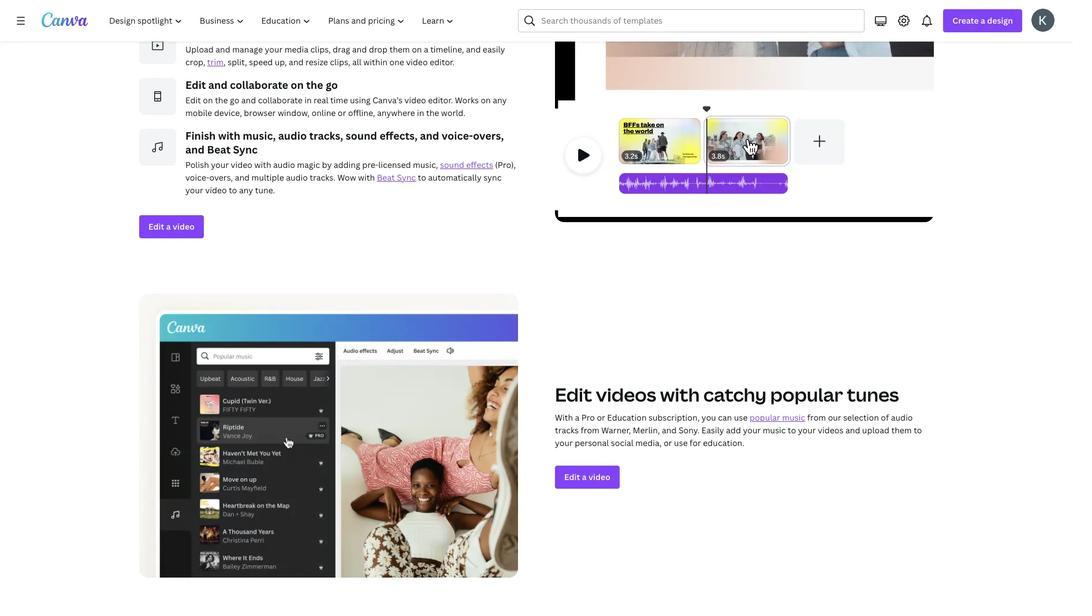 Task type: describe. For each thing, give the bounding box(es) containing it.
pro
[[582, 412, 595, 423]]

or inside from our selection of audio tracks from warner, merlin, and sony. easily add your music to your videos and upload them to your personal social media, or use for education.
[[664, 438, 672, 449]]

overs, inside '(pro), voice-overs, and multiple audio tracks. wow with'
[[209, 172, 233, 183]]

0 vertical spatial collaborate
[[230, 78, 288, 92]]

finish with music, audio tracks, sound effects, and voice-overs, and beat sync image
[[139, 129, 176, 166]]

1 vertical spatial popular
[[750, 412, 780, 423]]

1 vertical spatial edit a video link
[[555, 466, 620, 489]]

sony.
[[679, 425, 700, 436]]

1 vertical spatial clips,
[[330, 57, 350, 68]]

beat sync
[[377, 172, 416, 183]]

Search search field
[[542, 10, 858, 32]]

audio inside finish with music, audio tracks, sound effects, and voice-overs, and beat sync
[[278, 129, 307, 143]]

trim , split, speed up, and resize clips, all within one video editor.
[[207, 57, 455, 68]]

warner,
[[602, 425, 631, 436]]

features
[[242, 27, 284, 41]]

trim
[[207, 57, 224, 68]]

create a design
[[953, 15, 1013, 26]]

0 horizontal spatial edit a video link
[[139, 215, 204, 239]]

1 horizontal spatial from
[[807, 412, 826, 423]]

anywhere
[[377, 107, 415, 118]]

functional features you need
[[185, 27, 334, 41]]

time
[[330, 95, 348, 106]]

0 vertical spatial use
[[734, 412, 748, 423]]

trim link
[[207, 57, 224, 68]]

by
[[322, 159, 332, 170]]

device,
[[214, 107, 242, 118]]

polish your video with audio magic by adding pre-licensed music, sound effects
[[185, 159, 493, 170]]

beat sync link
[[377, 172, 416, 183]]

of
[[881, 412, 889, 423]]

create
[[953, 15, 979, 26]]

education.
[[703, 438, 745, 449]]

and down trim link at the top left
[[208, 78, 228, 92]]

top level navigation element
[[102, 9, 464, 32]]

with a pro or education subscription, you can use popular music
[[555, 412, 805, 423]]

overs, inside finish with music, audio tracks, sound effects, and voice-overs, and beat sync
[[473, 129, 504, 143]]

drop
[[369, 44, 388, 55]]

speed
[[249, 57, 273, 68]]

and up ','
[[216, 44, 230, 55]]

functional features you need image
[[139, 27, 176, 64]]

(pro), voice-overs, and multiple audio tracks. wow with
[[185, 159, 516, 183]]

subscription,
[[649, 412, 700, 423]]

a inside upload and manage your media clips, drag and drop them on a timeline, and easily crop,
[[424, 44, 428, 55]]

resize
[[306, 57, 328, 68]]

with
[[555, 412, 573, 423]]

to automatically sync your video to any tune.
[[185, 172, 502, 196]]

edit and collaborate on the go image
[[139, 78, 176, 115]]

media
[[285, 44, 309, 55]]

0 vertical spatial you
[[287, 27, 306, 41]]

timeline,
[[430, 44, 464, 55]]

to right beat sync
[[418, 172, 426, 183]]

on inside upload and manage your media clips, drag and drop them on a timeline, and easily crop,
[[412, 44, 422, 55]]

easily
[[483, 44, 505, 55]]

sync inside finish with music, audio tracks, sound effects, and voice-overs, and beat sync
[[233, 143, 258, 157]]

and down selection
[[846, 425, 860, 436]]

music, inside finish with music, audio tracks, sound effects, and voice-overs, and beat sync
[[243, 129, 276, 143]]

easily
[[702, 425, 724, 436]]

with inside '(pro), voice-overs, and multiple audio tracks. wow with'
[[358, 172, 375, 183]]

upload
[[862, 425, 890, 436]]

from our selection of audio tracks from warner, merlin, and sony. easily add your music to your videos and upload them to your personal social media, or use for education.
[[555, 412, 922, 449]]

multiple
[[252, 172, 284, 183]]

voice- inside finish with music, audio tracks, sound effects, and voice-overs, and beat sync
[[442, 129, 473, 143]]

and down the media
[[289, 57, 304, 68]]

and left easily
[[466, 44, 481, 55]]

your down popular music link
[[798, 425, 816, 436]]

sound effects link
[[440, 159, 493, 170]]

crop,
[[185, 57, 205, 68]]

a for edit a video link to the bottom
[[582, 472, 587, 483]]

1 vertical spatial go
[[230, 95, 239, 106]]

use inside from our selection of audio tracks from warner, merlin, and sony. easily add your music to your videos and upload them to your personal social media, or use for education.
[[674, 438, 688, 449]]

and inside '(pro), voice-overs, and multiple audio tracks. wow with'
[[235, 172, 250, 183]]

0 vertical spatial in
[[305, 95, 312, 106]]

wow
[[338, 172, 356, 183]]

split,
[[228, 57, 247, 68]]

sound inside finish with music, audio tracks, sound effects, and voice-overs, and beat sync
[[346, 129, 377, 143]]

adding
[[334, 159, 360, 170]]

online
[[312, 107, 336, 118]]

tune.
[[255, 185, 275, 196]]

to down popular music link
[[788, 425, 796, 436]]

licensed
[[378, 159, 411, 170]]

1 vertical spatial the
[[215, 95, 228, 106]]

voice- inside '(pro), voice-overs, and multiple audio tracks. wow with'
[[185, 172, 209, 183]]

automatically
[[428, 172, 482, 183]]

or inside edit and collaborate on the go edit on the go and collaborate in real time using canva's video editor. works on any mobile device, browser window, online or offline, anywhere in the world.
[[338, 107, 346, 118]]

media,
[[636, 438, 662, 449]]

upload and manage your media clips, drag and drop them on a timeline, and easily crop,
[[185, 44, 505, 68]]

real
[[314, 95, 329, 106]]

editor. inside edit and collaborate on the go edit on the go and collaborate in real time using canva's video editor. works on any mobile device, browser window, online or offline, anywhere in the world.
[[428, 95, 453, 106]]

tunes
[[847, 382, 899, 407]]

all
[[352, 57, 362, 68]]

magic
[[297, 159, 320, 170]]

and up browser
[[241, 95, 256, 106]]

up,
[[275, 57, 287, 68]]

videos inside from our selection of audio tracks from warner, merlin, and sony. easily add your music to your videos and upload them to your personal social media, or use for education.
[[818, 425, 844, 436]]

your right polish
[[211, 159, 229, 170]]

them inside upload and manage your media clips, drag and drop them on a timeline, and easily crop,
[[390, 44, 410, 55]]

on right works
[[481, 95, 491, 106]]

and up polish
[[185, 143, 205, 157]]

to right upload
[[914, 425, 922, 436]]

tracks,
[[309, 129, 343, 143]]

edit a video for edit a video link to the left
[[148, 221, 195, 232]]

with up with a pro or education subscription, you can use popular music
[[660, 382, 700, 407]]

works
[[455, 95, 479, 106]]

video inside the to automatically sync your video to any tune.
[[205, 185, 227, 196]]

need
[[308, 27, 334, 41]]

design
[[987, 15, 1013, 26]]

can
[[718, 412, 732, 423]]

clips, inside upload and manage your media clips, drag and drop them on a timeline, and easily crop,
[[311, 44, 331, 55]]

kendall parks image
[[1032, 9, 1055, 32]]

1 horizontal spatial or
[[597, 412, 605, 423]]

2 vertical spatial the
[[426, 107, 439, 118]]

offline,
[[348, 107, 375, 118]]

audio inside '(pro), voice-overs, and multiple audio tracks. wow with'
[[286, 172, 308, 183]]

our
[[828, 412, 842, 423]]

functional
[[185, 27, 240, 41]]

,
[[224, 57, 226, 68]]

add
[[726, 425, 741, 436]]



Task type: locate. For each thing, give the bounding box(es) containing it.
polish
[[185, 159, 209, 170]]

1 horizontal spatial use
[[734, 412, 748, 423]]

0 vertical spatial from
[[807, 412, 826, 423]]

and right effects,
[[420, 129, 439, 143]]

0 horizontal spatial sync
[[233, 143, 258, 157]]

in
[[305, 95, 312, 106], [417, 107, 424, 118]]

0 vertical spatial editor.
[[430, 57, 455, 68]]

1 vertical spatial voice-
[[185, 172, 209, 183]]

go up time
[[326, 78, 338, 92]]

or down time
[[338, 107, 346, 118]]

with down pre-
[[358, 172, 375, 183]]

education
[[607, 412, 647, 423]]

0 vertical spatial music
[[782, 412, 805, 423]]

audio up multiple
[[273, 159, 295, 170]]

0 horizontal spatial overs,
[[209, 172, 233, 183]]

browser
[[244, 107, 276, 118]]

1 horizontal spatial voice-
[[442, 129, 473, 143]]

0 vertical spatial videos
[[596, 382, 657, 407]]

for
[[690, 438, 701, 449]]

or right pro
[[597, 412, 605, 423]]

a for "create a design" dropdown button
[[981, 15, 986, 26]]

1 vertical spatial any
[[239, 185, 253, 196]]

a for edit a video link to the left
[[166, 221, 171, 232]]

edit a video for edit a video link to the bottom
[[564, 472, 611, 483]]

the up the device,
[[215, 95, 228, 106]]

or
[[338, 107, 346, 118], [597, 412, 605, 423], [664, 438, 672, 449]]

0 vertical spatial them
[[390, 44, 410, 55]]

voice- down world.
[[442, 129, 473, 143]]

0 vertical spatial voice-
[[442, 129, 473, 143]]

1 vertical spatial you
[[702, 412, 716, 423]]

overs,
[[473, 129, 504, 143], [209, 172, 233, 183]]

video
[[406, 57, 428, 68], [405, 95, 426, 106], [231, 159, 252, 170], [205, 185, 227, 196], [173, 221, 195, 232], [589, 472, 611, 483]]

1 horizontal spatial any
[[493, 95, 507, 106]]

any
[[493, 95, 507, 106], [239, 185, 253, 196]]

window,
[[278, 107, 310, 118]]

0 horizontal spatial the
[[215, 95, 228, 106]]

1 vertical spatial use
[[674, 438, 688, 449]]

0 horizontal spatial any
[[239, 185, 253, 196]]

0 vertical spatial or
[[338, 107, 346, 118]]

0 horizontal spatial in
[[305, 95, 312, 106]]

or right media,
[[664, 438, 672, 449]]

any inside the to automatically sync your video to any tune.
[[239, 185, 253, 196]]

beat up polish
[[207, 143, 231, 157]]

audio down window,
[[278, 129, 307, 143]]

1 vertical spatial editor.
[[428, 95, 453, 106]]

pre-
[[362, 159, 378, 170]]

your up up,
[[265, 44, 283, 55]]

editor. down timeline, at the left top of page
[[430, 57, 455, 68]]

1 vertical spatial sound
[[440, 159, 464, 170]]

your right add
[[743, 425, 761, 436]]

sync
[[233, 143, 258, 157], [397, 172, 416, 183]]

overs, down finish
[[209, 172, 233, 183]]

from up personal
[[581, 425, 600, 436]]

effects
[[466, 159, 493, 170]]

1 horizontal spatial videos
[[818, 425, 844, 436]]

0 vertical spatial music,
[[243, 129, 276, 143]]

1 horizontal spatial them
[[892, 425, 912, 436]]

1 horizontal spatial in
[[417, 107, 424, 118]]

and left multiple
[[235, 172, 250, 183]]

using
[[350, 95, 371, 106]]

0 vertical spatial the
[[306, 78, 323, 92]]

music left our
[[782, 412, 805, 423]]

popular music on canva video editor image
[[139, 294, 518, 578]]

any inside edit and collaborate on the go edit on the go and collaborate in real time using canva's video editor. works on any mobile device, browser window, online or offline, anywhere in the world.
[[493, 95, 507, 106]]

the left world.
[[426, 107, 439, 118]]

sound down offline,
[[346, 129, 377, 143]]

finish
[[185, 129, 216, 143]]

music, down browser
[[243, 129, 276, 143]]

you up easily
[[702, 412, 716, 423]]

popular up our
[[771, 382, 843, 407]]

your down "tracks"
[[555, 438, 573, 449]]

1 vertical spatial or
[[597, 412, 605, 423]]

None search field
[[518, 9, 865, 32]]

in left real on the top left
[[305, 95, 312, 106]]

finish with music, audio tracks, sound effects, and voice-overs, and beat sync
[[185, 129, 504, 157]]

1 horizontal spatial edit a video
[[564, 472, 611, 483]]

to
[[418, 172, 426, 183], [229, 185, 237, 196], [788, 425, 796, 436], [914, 425, 922, 436]]

any right works
[[493, 95, 507, 106]]

clips,
[[311, 44, 331, 55], [330, 57, 350, 68]]

1 vertical spatial in
[[417, 107, 424, 118]]

edit
[[185, 78, 206, 92], [185, 95, 201, 106], [148, 221, 164, 232], [555, 382, 592, 407], [564, 472, 580, 483]]

0 vertical spatial beat
[[207, 143, 231, 157]]

and
[[216, 44, 230, 55], [352, 44, 367, 55], [466, 44, 481, 55], [289, 57, 304, 68], [208, 78, 228, 92], [241, 95, 256, 106], [420, 129, 439, 143], [185, 143, 205, 157], [235, 172, 250, 183], [662, 425, 677, 436], [846, 425, 860, 436]]

use up add
[[734, 412, 748, 423]]

2 vertical spatial or
[[664, 438, 672, 449]]

collaborate up window,
[[258, 95, 303, 106]]

your down polish
[[185, 185, 203, 196]]

0 horizontal spatial go
[[230, 95, 239, 106]]

0 vertical spatial overs,
[[473, 129, 504, 143]]

0 horizontal spatial beat
[[207, 143, 231, 157]]

0 horizontal spatial from
[[581, 425, 600, 436]]

on
[[412, 44, 422, 55], [291, 78, 304, 92], [203, 95, 213, 106], [481, 95, 491, 106]]

audio
[[278, 129, 307, 143], [273, 159, 295, 170], [286, 172, 308, 183], [891, 412, 913, 423]]

a
[[981, 15, 986, 26], [424, 44, 428, 55], [166, 221, 171, 232], [575, 412, 580, 423], [582, 472, 587, 483]]

editor. up world.
[[428, 95, 453, 106]]

on left timeline, at the left top of page
[[412, 44, 422, 55]]

popular down catchy
[[750, 412, 780, 423]]

music, right licensed
[[413, 159, 438, 170]]

video inside edit and collaborate on the go edit on the go and collaborate in real time using canva's video editor. works on any mobile device, browser window, online or offline, anywhere in the world.
[[405, 95, 426, 106]]

0 horizontal spatial voice-
[[185, 172, 209, 183]]

with
[[218, 129, 240, 143], [254, 159, 271, 170], [358, 172, 375, 183], [660, 382, 700, 407]]

1 vertical spatial them
[[892, 425, 912, 436]]

clips, down "drag"
[[330, 57, 350, 68]]

videos down our
[[818, 425, 844, 436]]

0 horizontal spatial them
[[390, 44, 410, 55]]

and down subscription,
[[662, 425, 677, 436]]

in right anywhere
[[417, 107, 424, 118]]

merlin,
[[633, 425, 660, 436]]

your
[[265, 44, 283, 55], [211, 159, 229, 170], [185, 185, 203, 196], [743, 425, 761, 436], [798, 425, 816, 436], [555, 438, 573, 449]]

to left tune.
[[229, 185, 237, 196]]

create a design button
[[944, 9, 1023, 32]]

tracks.
[[310, 172, 336, 183]]

1 vertical spatial beat
[[377, 172, 395, 183]]

1 horizontal spatial music,
[[413, 159, 438, 170]]

them right upload
[[892, 425, 912, 436]]

from left our
[[807, 412, 826, 423]]

sound
[[346, 129, 377, 143], [440, 159, 464, 170]]

1 horizontal spatial go
[[326, 78, 338, 92]]

on up mobile
[[203, 95, 213, 106]]

beat
[[207, 143, 231, 157], [377, 172, 395, 183]]

within
[[364, 57, 388, 68]]

and up all
[[352, 44, 367, 55]]

edit videos with catchy popular tunes
[[555, 382, 899, 407]]

overs, up effects
[[473, 129, 504, 143]]

with inside finish with music, audio tracks, sound effects, and voice-overs, and beat sync
[[218, 129, 240, 143]]

voice- down polish
[[185, 172, 209, 183]]

1 horizontal spatial the
[[306, 78, 323, 92]]

1 horizontal spatial you
[[702, 412, 716, 423]]

audio right of in the bottom of the page
[[891, 412, 913, 423]]

2 horizontal spatial the
[[426, 107, 439, 118]]

videos up education on the bottom of page
[[596, 382, 657, 407]]

selection
[[844, 412, 879, 423]]

1 horizontal spatial sync
[[397, 172, 416, 183]]

1 vertical spatial from
[[581, 425, 600, 436]]

1 vertical spatial videos
[[818, 425, 844, 436]]

effects,
[[380, 129, 418, 143]]

1 horizontal spatial overs,
[[473, 129, 504, 143]]

1 horizontal spatial edit a video link
[[555, 466, 620, 489]]

1 vertical spatial edit a video
[[564, 472, 611, 483]]

0 vertical spatial any
[[493, 95, 507, 106]]

from
[[807, 412, 826, 423], [581, 425, 600, 436]]

1 vertical spatial sync
[[397, 172, 416, 183]]

0 horizontal spatial you
[[287, 27, 306, 41]]

edit and collaborate on the go edit on the go and collaborate in real time using canva's video editor. works on any mobile device, browser window, online or offline, anywhere in the world.
[[185, 78, 507, 118]]

music down popular music link
[[763, 425, 786, 436]]

with up multiple
[[254, 159, 271, 170]]

popular
[[771, 382, 843, 407], [750, 412, 780, 423]]

upload
[[185, 44, 214, 55]]

the up real on the top left
[[306, 78, 323, 92]]

1 vertical spatial overs,
[[209, 172, 233, 183]]

0 horizontal spatial sound
[[346, 129, 377, 143]]

catchy
[[704, 382, 767, 407]]

use
[[734, 412, 748, 423], [674, 438, 688, 449]]

them
[[390, 44, 410, 55], [892, 425, 912, 436]]

use left for
[[674, 438, 688, 449]]

world.
[[441, 107, 466, 118]]

canva's
[[373, 95, 403, 106]]

2 horizontal spatial or
[[664, 438, 672, 449]]

0 vertical spatial clips,
[[311, 44, 331, 55]]

0 vertical spatial sound
[[346, 129, 377, 143]]

your inside the to automatically sync your video to any tune.
[[185, 185, 203, 196]]

0 vertical spatial popular
[[771, 382, 843, 407]]

sound up automatically
[[440, 159, 464, 170]]

mobile
[[185, 107, 212, 118]]

go up the device,
[[230, 95, 239, 106]]

personal
[[575, 438, 609, 449]]

beat inside finish with music, audio tracks, sound effects, and voice-overs, and beat sync
[[207, 143, 231, 157]]

0 horizontal spatial edit a video
[[148, 221, 195, 232]]

0 horizontal spatial music,
[[243, 129, 276, 143]]

0 horizontal spatial videos
[[596, 382, 657, 407]]

you
[[287, 27, 306, 41], [702, 412, 716, 423]]

them up 'one'
[[390, 44, 410, 55]]

audio inside from our selection of audio tracks from warner, merlin, and sony. easily add your music to your videos and upload them to your personal social media, or use for education.
[[891, 412, 913, 423]]

voice-
[[442, 129, 473, 143], [185, 172, 209, 183]]

1 horizontal spatial beat
[[377, 172, 395, 183]]

a inside "create a design" dropdown button
[[981, 15, 986, 26]]

0 vertical spatial edit a video
[[148, 221, 195, 232]]

you up the media
[[287, 27, 306, 41]]

with down the device,
[[218, 129, 240, 143]]

audio down magic
[[286, 172, 308, 183]]

sync up multiple
[[233, 143, 258, 157]]

music,
[[243, 129, 276, 143], [413, 159, 438, 170]]

0 vertical spatial go
[[326, 78, 338, 92]]

1 vertical spatial collaborate
[[258, 95, 303, 106]]

0 vertical spatial sync
[[233, 143, 258, 157]]

1 vertical spatial music
[[763, 425, 786, 436]]

the
[[306, 78, 323, 92], [215, 95, 228, 106], [426, 107, 439, 118]]

music inside from our selection of audio tracks from warner, merlin, and sony. easily add your music to your videos and upload them to your personal social media, or use for education.
[[763, 425, 786, 436]]

one
[[390, 57, 404, 68]]

collaborate down the speed
[[230, 78, 288, 92]]

them inside from our selection of audio tracks from warner, merlin, and sony. easily add your music to your videos and upload them to your personal social media, or use for education.
[[892, 425, 912, 436]]

popular music link
[[750, 412, 805, 423]]

0 horizontal spatial use
[[674, 438, 688, 449]]

your inside upload and manage your media clips, drag and drop them on a timeline, and easily crop,
[[265, 44, 283, 55]]

1 vertical spatial music,
[[413, 159, 438, 170]]

edit a video link
[[139, 215, 204, 239], [555, 466, 620, 489]]

0 horizontal spatial or
[[338, 107, 346, 118]]

social
[[611, 438, 634, 449]]

manage
[[232, 44, 263, 55]]

sync down licensed
[[397, 172, 416, 183]]

clips, up resize
[[311, 44, 331, 55]]

drag
[[333, 44, 350, 55]]

music
[[782, 412, 805, 423], [763, 425, 786, 436]]

1 horizontal spatial sound
[[440, 159, 464, 170]]

beat down licensed
[[377, 172, 395, 183]]

sync
[[484, 172, 502, 183]]

tracks
[[555, 425, 579, 436]]

any left tune.
[[239, 185, 253, 196]]

on up window,
[[291, 78, 304, 92]]

(pro),
[[495, 159, 516, 170]]

0 vertical spatial edit a video link
[[139, 215, 204, 239]]



Task type: vqa. For each thing, say whether or not it's contained in the screenshot.
CREATE A DESIGN dropdown button
yes



